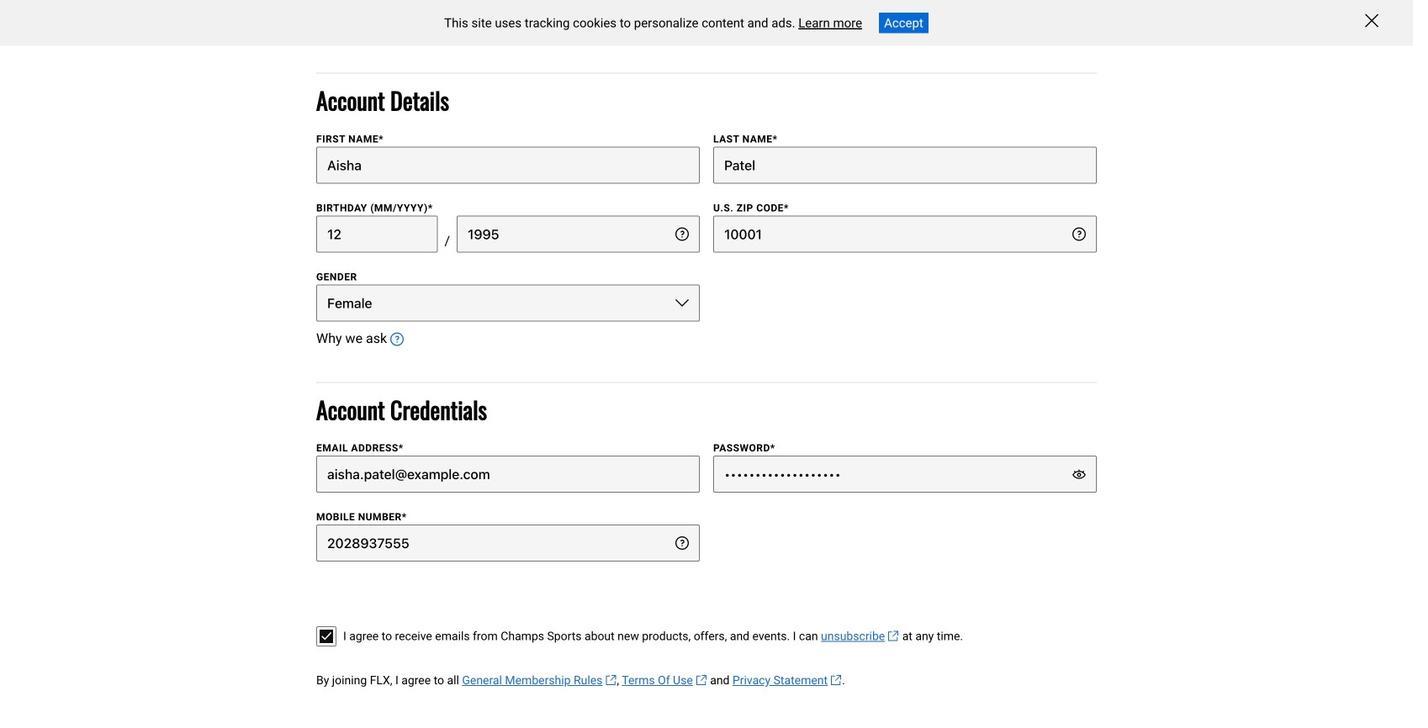 Task type: locate. For each thing, give the bounding box(es) containing it.
close image
[[1365, 14, 1379, 27]]

1 vertical spatial more information image
[[390, 333, 404, 346]]

more information image
[[1073, 227, 1086, 241]]

None text field
[[713, 147, 1097, 184], [713, 216, 1097, 253], [713, 147, 1097, 184], [713, 216, 1097, 253]]

None email field
[[316, 456, 700, 493]]

None text field
[[316, 147, 700, 184], [316, 216, 438, 253], [457, 216, 700, 253], [316, 147, 700, 184], [316, 216, 438, 253], [457, 216, 700, 253]]

required element
[[379, 133, 384, 145], [773, 133, 778, 145], [784, 202, 789, 214], [399, 443, 404, 454], [770, 443, 775, 454], [402, 512, 407, 523]]

None telephone field
[[316, 525, 700, 562]]

show password image
[[1073, 468, 1086, 481]]

more information image
[[676, 227, 689, 241], [390, 333, 404, 346], [676, 537, 689, 550]]

cookie banner region
[[0, 0, 1413, 46]]

None password field
[[713, 456, 1097, 493]]



Task type: describe. For each thing, give the bounding box(es) containing it.
0 vertical spatial more information image
[[676, 227, 689, 241]]

2 vertical spatial more information image
[[676, 537, 689, 550]]



Task type: vqa. For each thing, say whether or not it's contained in the screenshot.
topmost More Information icon
no



